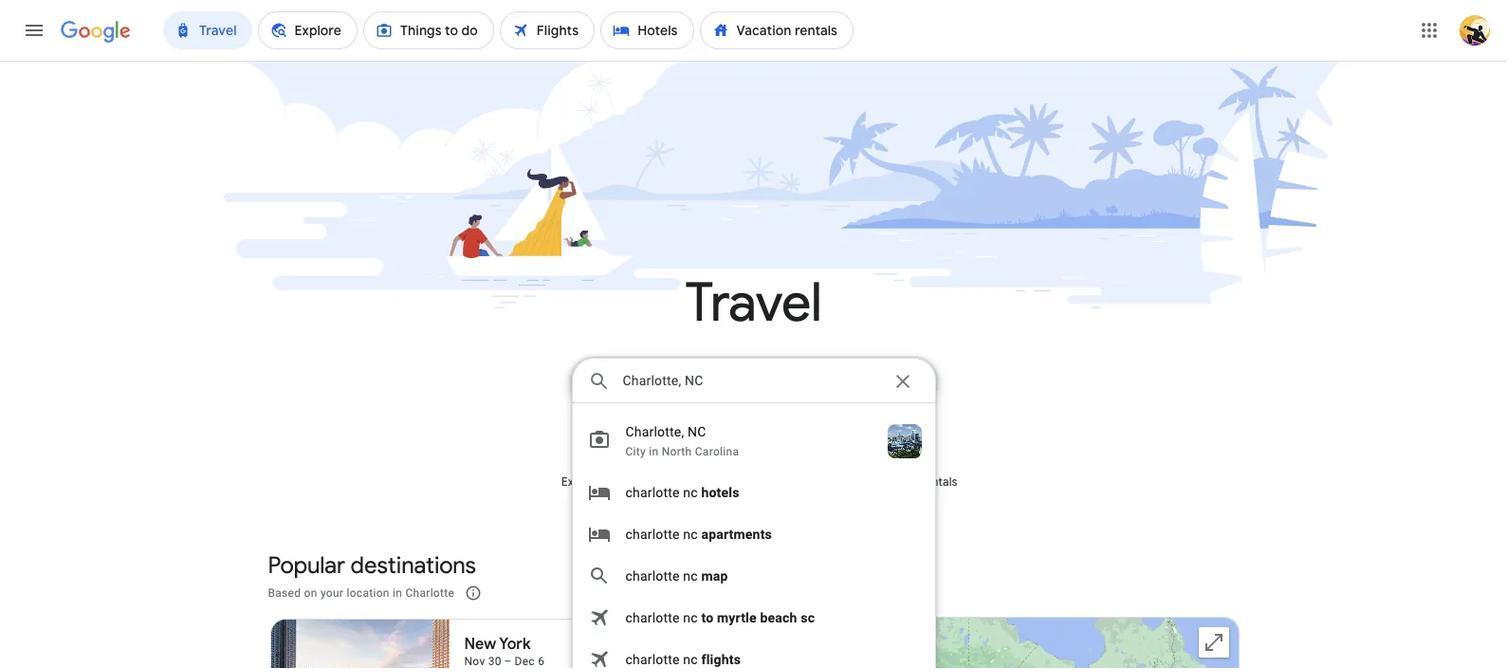 Task type: vqa. For each thing, say whether or not it's contained in the screenshot.
Popular
yes



Task type: locate. For each thing, give the bounding box(es) containing it.
things to do button
[[622, 425, 704, 505]]

0 horizontal spatial to
[[668, 475, 680, 490]]

nc for map
[[684, 568, 698, 584]]

charlotte nc flights
[[626, 652, 741, 667]]

1 horizontal spatial to
[[702, 610, 714, 625]]

4 option from the top
[[573, 597, 935, 639]]

charlotte
[[626, 485, 680, 500], [626, 527, 680, 542], [626, 568, 680, 584], [626, 610, 680, 625], [626, 652, 680, 667]]

to inside search for destinations, sights and more dialog
[[702, 610, 714, 625]]

1 charlotte from the top
[[626, 485, 680, 500]]

list box inside search for destinations, sights and more dialog
[[573, 403, 935, 668]]

3 nc from the top
[[684, 568, 698, 584]]

vacation rentals button
[[864, 425, 966, 505]]

1 horizontal spatial in
[[649, 445, 659, 458]]

2 nc from the top
[[684, 527, 698, 542]]

based on your location in charlotte
[[268, 586, 455, 600]]

nc left flights at the bottom of page
[[684, 652, 698, 667]]

4 charlotte from the top
[[626, 610, 680, 625]]

destinations
[[351, 551, 476, 580]]

charlotte nc hotels
[[626, 485, 740, 500]]

north
[[662, 445, 692, 458]]

3 charlotte from the top
[[626, 568, 680, 584]]

to
[[668, 475, 680, 490], [702, 610, 714, 625]]

1 vertical spatial to
[[702, 610, 714, 625]]

list box
[[573, 403, 935, 668]]

charlotte for charlotte nc apartments
[[626, 527, 680, 542]]

list box containing charlotte, nc
[[573, 403, 935, 668]]

in
[[649, 445, 659, 458], [393, 586, 403, 600]]

nc up the charlotte nc flights
[[684, 610, 698, 625]]

to left myrtle
[[702, 610, 714, 625]]

travel main content
[[0, 61, 1508, 668]]

travel
[[685, 270, 823, 337]]

main menu image
[[23, 19, 46, 42]]

option
[[573, 472, 935, 513], [573, 513, 935, 555], [573, 555, 935, 597], [573, 597, 935, 639], [573, 639, 935, 668]]

nc left map
[[684, 568, 698, 584]]

5 charlotte from the top
[[626, 652, 680, 667]]

vacation rentals link
[[864, 425, 966, 505]]

0 vertical spatial to
[[668, 475, 680, 490]]

4 nc from the top
[[684, 610, 698, 625]]

hotels
[[702, 485, 740, 500]]

charlotte for charlotte nc to myrtle beach sc
[[626, 610, 680, 625]]

0 vertical spatial in
[[649, 445, 659, 458]]

your
[[321, 586, 344, 600]]

1 option from the top
[[573, 472, 935, 513]]

new york nov 30 – dec 6
[[465, 634, 545, 668]]

nc
[[684, 485, 698, 500], [684, 527, 698, 542], [684, 568, 698, 584], [684, 610, 698, 625], [684, 652, 698, 667]]

2 charlotte from the top
[[626, 527, 680, 542]]

nc for hotels
[[684, 485, 698, 500]]

more information on trips from charlotte. image
[[451, 570, 496, 615]]

charlotte nc to myrtle beach sc
[[626, 610, 815, 625]]

nc down charlotte nc hotels
[[684, 527, 698, 542]]

in right 'location'
[[393, 586, 403, 600]]

charlotte,
[[626, 424, 685, 439]]

6
[[538, 654, 545, 668]]

5 nc from the top
[[684, 652, 698, 667]]

1 nc from the top
[[684, 485, 698, 500]]

3 option from the top
[[573, 555, 935, 597]]

0 horizontal spatial in
[[393, 586, 403, 600]]

clear image
[[893, 369, 915, 392], [892, 370, 914, 393]]

travel heading
[[162, 270, 1346, 337]]

apartments
[[702, 527, 772, 542]]

york
[[500, 634, 531, 653]]

to left 'do'
[[668, 475, 680, 490]]

in right city
[[649, 445, 659, 458]]

nc left hotels
[[684, 485, 698, 500]]

1 vertical spatial in
[[393, 586, 403, 600]]



Task type: describe. For each thing, give the bounding box(es) containing it.
flights button
[[704, 425, 784, 505]]

5 option from the top
[[573, 639, 935, 668]]

charlotte for charlotte nc hotels
[[626, 485, 680, 500]]

charlotte for charlotte nc map
[[626, 568, 680, 584]]

nc
[[688, 424, 707, 439]]

nov
[[465, 654, 485, 668]]

popular
[[268, 551, 345, 580]]

vacation rentals
[[871, 475, 958, 490]]

things
[[630, 475, 665, 490]]

carolina
[[695, 445, 740, 458]]

vacation
[[871, 475, 918, 490]]

nc for to myrtle beach sc
[[684, 610, 698, 625]]

new
[[465, 634, 496, 653]]

flights
[[726, 475, 762, 490]]

sc
[[801, 610, 815, 625]]

flights link
[[704, 425, 784, 505]]

rentals
[[921, 475, 958, 490]]

things to do
[[630, 475, 696, 490]]

charlotte
[[406, 586, 455, 600]]

nc for flights
[[684, 652, 698, 667]]

map
[[702, 568, 728, 584]]

in inside the 'charlotte, nc city in north carolina'
[[649, 445, 659, 458]]

30 – dec
[[489, 654, 535, 668]]

charlotte nc map
[[626, 568, 728, 584]]

explore button
[[542, 425, 622, 505]]

city
[[626, 445, 646, 458]]

charlotte for charlotte nc flights
[[626, 652, 680, 667]]

explore link
[[542, 425, 622, 505]]

search for destinations, sights and more dialog
[[572, 358, 936, 668]]

Search for destinations, sights and more text field
[[622, 359, 880, 402]]

charlotte, nc option
[[573, 411, 935, 472]]

on
[[304, 586, 318, 600]]

charlotte nc apartments
[[626, 527, 772, 542]]

location
[[347, 586, 390, 600]]

to inside button
[[668, 475, 680, 490]]

popular destinations
[[268, 551, 476, 580]]

do
[[682, 475, 696, 490]]

charlotte, nc city in north carolina
[[626, 424, 740, 458]]

based
[[268, 586, 301, 600]]

clear image inside search for destinations, sights and more dialog
[[892, 370, 914, 393]]

nc for apartments
[[684, 527, 698, 542]]

2 option from the top
[[573, 513, 935, 555]]

flights
[[702, 652, 741, 667]]

things to do link
[[622, 425, 704, 505]]

explore
[[562, 475, 602, 490]]

beach
[[761, 610, 798, 625]]

myrtle
[[717, 610, 757, 625]]



